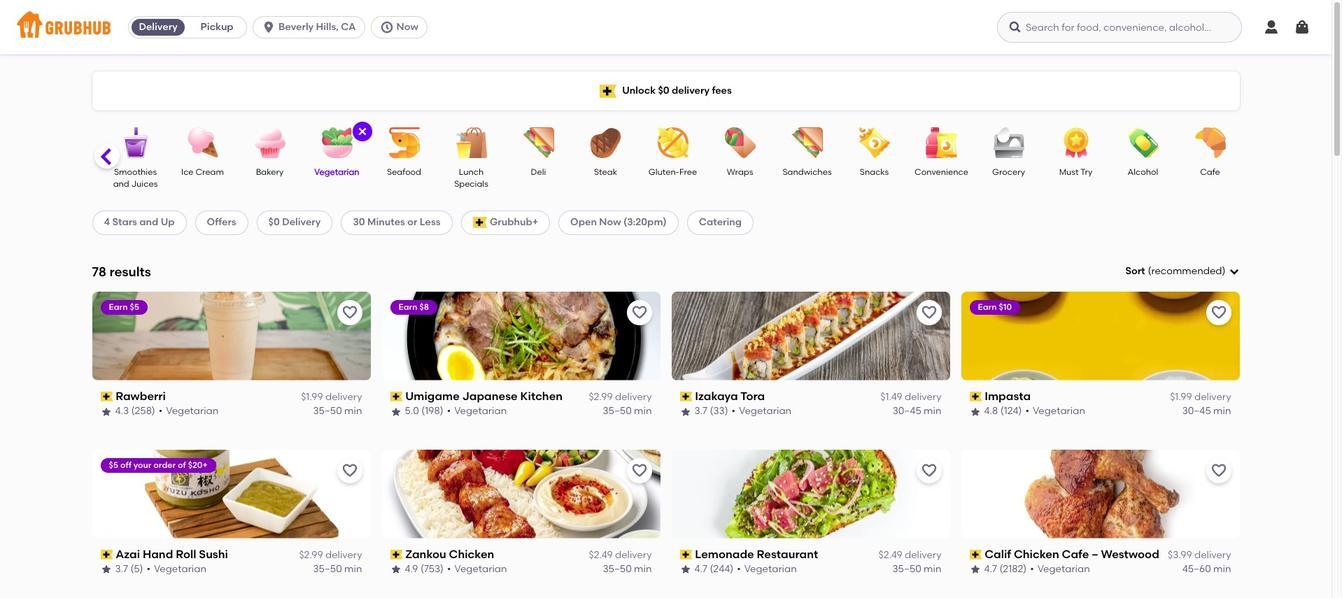 Task type: describe. For each thing, give the bounding box(es) containing it.
• vegetarian for lemonade restaurant
[[737, 564, 797, 576]]

chicken for calif
[[1014, 548, 1060, 561]]

subscription pass image for rawberri
[[100, 392, 113, 402]]

delivery for rawberri
[[325, 391, 362, 403]]

tora
[[741, 390, 765, 403]]

order
[[154, 460, 176, 470]]

4.8
[[985, 406, 998, 417]]

offers
[[207, 217, 236, 228]]

78 results
[[92, 264, 151, 280]]

• vegetarian for umigame japanese kitchen
[[447, 406, 507, 417]]

fees
[[712, 85, 732, 96]]

sushi
[[199, 548, 228, 561]]

open
[[571, 217, 597, 228]]

ice
[[181, 167, 194, 177]]

0 horizontal spatial $5
[[109, 460, 118, 470]]

4.7 for calif chicken cafe – westwood
[[985, 564, 998, 576]]

(753)
[[421, 564, 444, 576]]

(2182)
[[1000, 564, 1027, 576]]

1 horizontal spatial save this restaurant image
[[631, 462, 648, 479]]

izakaya tora
[[695, 390, 765, 403]]

deli image
[[514, 127, 563, 158]]

up
[[161, 217, 175, 228]]

$2.49 for lemonade restaurant
[[879, 549, 903, 561]]

save this restaurant image for lemonade restaurant
[[921, 462, 938, 479]]

35–50 min for azai hand roll sushi
[[313, 564, 362, 576]]

min for azai hand roll sushi
[[344, 564, 362, 576]]

izakaya tora logo image
[[672, 292, 950, 381]]

main navigation navigation
[[0, 0, 1332, 55]]

• for izakaya tora
[[732, 406, 736, 417]]

$8
[[420, 302, 429, 312]]

• vegetarian for zankou chicken
[[447, 564, 507, 576]]

vegetarian for calif chicken cafe – westwood
[[1038, 564, 1090, 576]]

35–50 min for umigame japanese kitchen
[[603, 406, 652, 417]]

$1.99 for impasta
[[1171, 391, 1193, 403]]

grocery
[[993, 167, 1026, 177]]

delivery button
[[129, 16, 188, 39]]

• vegetarian for calif chicken cafe – westwood
[[1031, 564, 1090, 576]]

gluten-
[[649, 167, 680, 177]]

vegetarian for rawberri
[[166, 406, 219, 417]]

beverly hills, ca
[[279, 21, 356, 33]]

subscription pass image for izakaya tora
[[680, 392, 692, 402]]

hills,
[[316, 21, 339, 33]]

beverly hills, ca button
[[253, 16, 371, 39]]

–
[[1092, 548, 1099, 561]]

sandwiches
[[783, 167, 832, 177]]

save this restaurant image for calif chicken cafe – westwood
[[1211, 462, 1227, 479]]

delivery inside button
[[139, 21, 178, 33]]

(124)
[[1001, 406, 1022, 417]]

results
[[110, 264, 151, 280]]

45–60
[[1183, 564, 1212, 576]]

(198)
[[422, 406, 444, 417]]

calif
[[985, 548, 1012, 561]]

0 vertical spatial $5
[[130, 302, 139, 312]]

star icon image for zankou chicken
[[390, 564, 401, 576]]

zankou
[[405, 548, 446, 561]]

grubhub plus flag logo image for unlock $0 delivery fees
[[600, 84, 617, 98]]

deli
[[531, 167, 546, 177]]

Search for food, convenience, alcohol... search field
[[998, 12, 1243, 43]]

• vegetarian for azai hand roll sushi
[[147, 564, 207, 576]]

star icon image for izakaya tora
[[680, 406, 691, 418]]

open now (3:20pm)
[[571, 217, 667, 228]]

delivery for zankou chicken
[[615, 549, 652, 561]]

• for rawberri
[[159, 406, 163, 417]]

4 stars and up
[[104, 217, 175, 228]]

lunch specials
[[454, 167, 489, 189]]

$2.99 delivery for azai hand roll sushi
[[299, 549, 362, 561]]

alcohol
[[1128, 167, 1159, 177]]

specials
[[454, 179, 489, 189]]

1 vertical spatial now
[[599, 217, 621, 228]]

steak
[[594, 167, 617, 177]]

must try image
[[1052, 127, 1101, 158]]

star icon image for umigame japanese kitchen
[[390, 406, 401, 418]]

(258)
[[131, 406, 155, 417]]

subscription pass image for zankou chicken
[[390, 550, 403, 560]]

grubhub+
[[490, 217, 538, 228]]

vegetarian for lemonade restaurant
[[745, 564, 797, 576]]

35–50 for rawberri
[[313, 406, 342, 417]]

calif chicken cafe – westwood
[[985, 548, 1160, 561]]

cafe image
[[1186, 127, 1235, 158]]

earn for impasta
[[978, 302, 997, 312]]

$3.99 delivery
[[1168, 549, 1232, 561]]

svg image inside beverly hills, ca button
[[262, 20, 276, 34]]

recommended
[[1152, 265, 1223, 277]]

lunch specials image
[[447, 127, 496, 158]]

(244)
[[710, 564, 734, 576]]

impasta logo image
[[961, 292, 1240, 381]]

30–45 min for impasta
[[1183, 406, 1232, 417]]

save this restaurant image for azai hand roll sushi
[[341, 462, 358, 479]]

35–50 min for rawberri
[[313, 406, 362, 417]]

of
[[178, 460, 186, 470]]

wraps
[[727, 167, 753, 177]]

sort
[[1126, 265, 1146, 277]]

bakery
[[256, 167, 284, 177]]

$3.99
[[1168, 549, 1193, 561]]

$2.49 for zankou chicken
[[589, 549, 613, 561]]

• vegetarian for rawberri
[[159, 406, 219, 417]]

kitchen
[[521, 390, 563, 403]]

off
[[120, 460, 132, 470]]

subscription pass image for calif chicken cafe – westwood
[[970, 550, 982, 560]]

$1.99 for rawberri
[[301, 391, 323, 403]]

vegetarian for umigame japanese kitchen
[[454, 406, 507, 417]]

free
[[680, 167, 697, 177]]

30–45 for impasta
[[1183, 406, 1212, 417]]

0 vertical spatial cafe
[[1201, 167, 1221, 177]]

3.7 (33)
[[695, 406, 728, 417]]

1 vertical spatial delivery
[[282, 217, 321, 228]]

• for umigame japanese kitchen
[[447, 406, 451, 417]]

4.9
[[405, 564, 418, 576]]

hand
[[143, 548, 173, 561]]

$1.99 delivery for rawberri
[[301, 391, 362, 403]]

less
[[420, 217, 441, 228]]

35–50 min for zankou chicken
[[603, 564, 652, 576]]

earn for rawberri
[[109, 302, 128, 312]]

ca
[[341, 21, 356, 33]]

juices
[[131, 179, 158, 189]]

4.3 (258)
[[115, 406, 155, 417]]

30–45 for izakaya tora
[[893, 406, 922, 417]]

wraps image
[[716, 127, 765, 158]]

or
[[408, 217, 418, 228]]

vegetarian for azai hand roll sushi
[[154, 564, 207, 576]]

• vegetarian for impasta
[[1026, 406, 1086, 417]]

4.8 (124)
[[985, 406, 1022, 417]]

3.7 (5)
[[115, 564, 143, 576]]

5.0 (198)
[[405, 406, 444, 417]]

$0 delivery
[[269, 217, 321, 228]]

(5)
[[131, 564, 143, 576]]

umigame japanese kitchen logo image
[[382, 292, 660, 381]]

1 vertical spatial $0
[[269, 217, 280, 228]]

vegetarian image
[[313, 127, 362, 158]]

lemonade restaurant logo image
[[672, 450, 950, 539]]

convenience image
[[917, 127, 966, 158]]

must try
[[1060, 167, 1093, 177]]

lunch
[[459, 167, 484, 177]]

ice cream image
[[178, 127, 227, 158]]

(3:20pm)
[[624, 217, 667, 228]]

delivery for impasta
[[1195, 391, 1232, 403]]

zankou chicken logo image
[[382, 450, 660, 539]]

steak image
[[581, 127, 630, 158]]

now inside button
[[397, 21, 418, 33]]



Task type: locate. For each thing, give the bounding box(es) containing it.
vegetarian for impasta
[[1033, 406, 1086, 417]]

• vegetarian
[[159, 406, 219, 417], [447, 406, 507, 417], [732, 406, 792, 417], [1026, 406, 1086, 417], [147, 564, 207, 576], [447, 564, 507, 576], [737, 564, 797, 576], [1031, 564, 1090, 576]]

$2.99 delivery
[[589, 391, 652, 403], [299, 549, 362, 561]]

2 $2.49 from the left
[[879, 549, 903, 561]]

grubhub plus flag logo image left unlock
[[600, 84, 617, 98]]

restaurant
[[757, 548, 818, 561]]

star icon image left 4.8
[[970, 406, 981, 418]]

5.0
[[405, 406, 419, 417]]

seafood
[[387, 167, 421, 177]]

gluten free image
[[649, 127, 698, 158]]

1 vertical spatial $2.99 delivery
[[299, 549, 362, 561]]

$1.99
[[301, 391, 323, 403], [1171, 391, 1193, 403]]

now
[[397, 21, 418, 33], [599, 217, 621, 228]]

save this restaurant image for impasta
[[1211, 304, 1227, 321]]

• vegetarian down tora
[[732, 406, 792, 417]]

vegetarian down tora
[[739, 406, 792, 417]]

$5 left "off" at the bottom left of page
[[109, 460, 118, 470]]

3.7 left (33)
[[695, 406, 708, 417]]

2 4.7 from the left
[[985, 564, 998, 576]]

izakaya
[[695, 390, 738, 403]]

1 horizontal spatial 30–45
[[1183, 406, 1212, 417]]

35–50 for azai hand roll sushi
[[313, 564, 342, 576]]

3.7
[[695, 406, 708, 417], [115, 564, 128, 576]]

1 horizontal spatial 4.7
[[985, 564, 998, 576]]

cafe left '–'
[[1062, 548, 1089, 561]]

1 horizontal spatial $2.49
[[879, 549, 903, 561]]

umigame japanese kitchen
[[405, 390, 563, 403]]

min for zankou chicken
[[634, 564, 652, 576]]

grocery image
[[985, 127, 1034, 158]]

(
[[1148, 265, 1152, 277]]

1 horizontal spatial grubhub plus flag logo image
[[600, 84, 617, 98]]

$20+
[[188, 460, 208, 470]]

beverly
[[279, 21, 314, 33]]

• for calif chicken cafe – westwood
[[1031, 564, 1034, 576]]

chicken
[[449, 548, 494, 561], [1014, 548, 1060, 561]]

2 horizontal spatial save this restaurant image
[[1211, 304, 1227, 321]]

1 30–45 min from the left
[[893, 406, 942, 417]]

1 horizontal spatial $1.99 delivery
[[1171, 391, 1232, 403]]

• vegetarian down calif chicken cafe – westwood
[[1031, 564, 1090, 576]]

4.7
[[695, 564, 708, 576], [985, 564, 998, 576]]

delivery for izakaya tora
[[905, 391, 942, 403]]

•
[[159, 406, 163, 417], [447, 406, 451, 417], [732, 406, 736, 417], [1026, 406, 1030, 417], [147, 564, 151, 576], [447, 564, 451, 576], [737, 564, 741, 576], [1031, 564, 1034, 576]]

3.7 for izakaya tora
[[695, 406, 708, 417]]

unlock
[[622, 85, 656, 96]]

subscription pass image
[[100, 392, 113, 402], [390, 392, 403, 402], [970, 392, 982, 402], [390, 550, 403, 560]]

30–45
[[893, 406, 922, 417], [1183, 406, 1212, 417]]

0 horizontal spatial now
[[397, 21, 418, 33]]

vegetarian down lemonade restaurant
[[745, 564, 797, 576]]

chicken for zankou
[[449, 548, 494, 561]]

save this restaurant image
[[341, 304, 358, 321], [631, 304, 648, 321], [921, 304, 938, 321], [921, 462, 938, 479], [1211, 462, 1227, 479]]

1 horizontal spatial $1.99
[[1171, 391, 1193, 403]]

subscription pass image left zankou
[[390, 550, 403, 560]]

cafe
[[1201, 167, 1221, 177], [1062, 548, 1089, 561]]

$0 right unlock
[[658, 85, 670, 96]]

78
[[92, 264, 106, 280]]

0 horizontal spatial chicken
[[449, 548, 494, 561]]

and down smoothies
[[113, 179, 129, 189]]

$10
[[999, 302, 1012, 312]]

subscription pass image for impasta
[[970, 392, 982, 402]]

1 30–45 from the left
[[893, 406, 922, 417]]

1 horizontal spatial cafe
[[1201, 167, 1221, 177]]

1 horizontal spatial 3.7
[[695, 406, 708, 417]]

sort ( recommended )
[[1126, 265, 1226, 277]]

grubhub plus flag logo image
[[600, 84, 617, 98], [473, 217, 487, 229]]

japanese
[[462, 390, 518, 403]]

smoothies and juices
[[113, 167, 158, 189]]

4.7 (2182)
[[985, 564, 1027, 576]]

1 vertical spatial 3.7
[[115, 564, 128, 576]]

earn left $10
[[978, 302, 997, 312]]

star icon image for lemonade restaurant
[[680, 564, 691, 576]]

roll
[[176, 548, 196, 561]]

grubhub plus flag logo image for grubhub+
[[473, 217, 487, 229]]

35–50 min for lemonade restaurant
[[893, 564, 942, 576]]

delivery for umigame japanese kitchen
[[615, 391, 652, 403]]

catering
[[699, 217, 742, 228]]

$0 down bakery
[[269, 217, 280, 228]]

svg image inside field
[[1229, 266, 1240, 277]]

• vegetarian down azai hand roll sushi
[[147, 564, 207, 576]]

4.7 down calif
[[985, 564, 998, 576]]

3.7 for azai hand roll sushi
[[115, 564, 128, 576]]

save this restaurant image
[[1211, 304, 1227, 321], [341, 462, 358, 479], [631, 462, 648, 479]]

2 $1.99 delivery from the left
[[1171, 391, 1232, 403]]

$2.49
[[589, 549, 613, 561], [879, 549, 903, 561]]

0 vertical spatial grubhub plus flag logo image
[[600, 84, 617, 98]]

star icon image for impasta
[[970, 406, 981, 418]]

your
[[134, 460, 152, 470]]

vegetarian right (124)
[[1033, 406, 1086, 417]]

• down zankou chicken
[[447, 564, 451, 576]]

sandwiches image
[[783, 127, 832, 158]]

1 horizontal spatial earn
[[399, 302, 418, 312]]

subscription pass image left izakaya
[[680, 392, 692, 402]]

subscription pass image for azai hand roll sushi
[[100, 550, 113, 560]]

1 vertical spatial $2.99
[[299, 549, 323, 561]]

star icon image left 4.7 (2182)
[[970, 564, 981, 576]]

star icon image left 4.9
[[390, 564, 401, 576]]

1 horizontal spatial now
[[599, 217, 621, 228]]

0 horizontal spatial $2.99 delivery
[[299, 549, 362, 561]]

svg image
[[1009, 20, 1023, 34]]

lemonade
[[695, 548, 754, 561]]

min for calif chicken cafe – westwood
[[1214, 564, 1232, 576]]

• for azai hand roll sushi
[[147, 564, 151, 576]]

star icon image for calif chicken cafe – westwood
[[970, 564, 981, 576]]

svg image
[[1264, 19, 1280, 36], [1294, 19, 1311, 36], [262, 20, 276, 34], [380, 20, 394, 34], [357, 126, 368, 137], [1229, 266, 1240, 277]]

bakery image
[[245, 127, 294, 158]]

• for impasta
[[1026, 406, 1030, 417]]

0 horizontal spatial $2.49 delivery
[[589, 549, 652, 561]]

seafood image
[[380, 127, 429, 158]]

0 horizontal spatial $0
[[269, 217, 280, 228]]

cream
[[196, 167, 224, 177]]

minutes
[[368, 217, 405, 228]]

2 horizontal spatial earn
[[978, 302, 997, 312]]

$1.99 delivery
[[301, 391, 362, 403], [1171, 391, 1232, 403]]

gluten-free
[[649, 167, 697, 177]]

2 earn from the left
[[399, 302, 418, 312]]

pickup
[[201, 21, 234, 33]]

must
[[1060, 167, 1079, 177]]

convenience
[[915, 167, 969, 177]]

none field containing sort
[[1126, 265, 1240, 279]]

and left up
[[139, 217, 158, 228]]

3 earn from the left
[[978, 302, 997, 312]]

earn $5
[[109, 302, 139, 312]]

star icon image left 4.7 (244)
[[680, 564, 691, 576]]

1 $2.49 delivery from the left
[[589, 549, 652, 561]]

subscription pass image left impasta
[[970, 392, 982, 402]]

4.9 (753)
[[405, 564, 444, 576]]

now right open
[[599, 217, 621, 228]]

0 horizontal spatial and
[[113, 179, 129, 189]]

alcohol image
[[1119, 127, 1168, 158]]

1 horizontal spatial $2.99 delivery
[[589, 391, 652, 403]]

azai hand roll sushi
[[116, 548, 228, 561]]

vegetarian down roll
[[154, 564, 207, 576]]

and inside smoothies and juices
[[113, 179, 129, 189]]

2 chicken from the left
[[1014, 548, 1060, 561]]

0 horizontal spatial $1.99
[[301, 391, 323, 403]]

subscription pass image
[[680, 392, 692, 402], [100, 550, 113, 560], [680, 550, 692, 560], [970, 550, 982, 560]]

0 horizontal spatial delivery
[[139, 21, 178, 33]]

subscription pass image left umigame
[[390, 392, 403, 402]]

min for impasta
[[1214, 406, 1232, 417]]

0 horizontal spatial 3.7
[[115, 564, 128, 576]]

0 vertical spatial now
[[397, 21, 418, 33]]

2 $1.99 from the left
[[1171, 391, 1193, 403]]

• right (33)
[[732, 406, 736, 417]]

35–50 for lemonade restaurant
[[893, 564, 922, 576]]

1 horizontal spatial and
[[139, 217, 158, 228]]

• right the (244)
[[737, 564, 741, 576]]

30 minutes or less
[[353, 217, 441, 228]]

1 4.7 from the left
[[695, 564, 708, 576]]

ice cream
[[181, 167, 224, 177]]

$2.49 delivery for lemonade restaurant
[[879, 549, 942, 561]]

subscription pass image left azai
[[100, 550, 113, 560]]

0 vertical spatial $2.99
[[589, 391, 613, 403]]

$5 off your order of $20+
[[109, 460, 208, 470]]

1 horizontal spatial chicken
[[1014, 548, 1060, 561]]

1 vertical spatial grubhub plus flag logo image
[[473, 217, 487, 229]]

star icon image for rawberri
[[100, 406, 112, 418]]

delivery for lemonade restaurant
[[905, 549, 942, 561]]

• right (198)
[[447, 406, 451, 417]]

0 horizontal spatial 30–45
[[893, 406, 922, 417]]

• vegetarian down zankou chicken
[[447, 564, 507, 576]]

0 horizontal spatial 4.7
[[695, 564, 708, 576]]

0 horizontal spatial earn
[[109, 302, 128, 312]]

earn $10
[[978, 302, 1012, 312]]

45–60 min
[[1183, 564, 1232, 576]]

• right (124)
[[1026, 406, 1030, 417]]

vegetarian down "umigame japanese kitchen"
[[454, 406, 507, 417]]

(33)
[[710, 406, 728, 417]]

$0
[[658, 85, 670, 96], [269, 217, 280, 228]]

3.7 left (5)
[[115, 564, 128, 576]]

vegetarian down zankou chicken
[[455, 564, 507, 576]]

star icon image for azai hand roll sushi
[[100, 564, 112, 576]]

now right ca
[[397, 21, 418, 33]]

smoothies and juices image
[[111, 127, 160, 158]]

rawberri
[[116, 390, 166, 403]]

impasta
[[985, 390, 1031, 403]]

0 horizontal spatial $2.99
[[299, 549, 323, 561]]

$2.99 delivery for umigame japanese kitchen
[[589, 391, 652, 403]]

grubhub plus flag logo image left the grubhub+
[[473, 217, 487, 229]]

$1.99 delivery for impasta
[[1171, 391, 1232, 403]]

subscription pass image for lemonade restaurant
[[680, 550, 692, 560]]

cafe down cafe image
[[1201, 167, 1221, 177]]

snacks
[[860, 167, 889, 177]]

chicken right zankou
[[449, 548, 494, 561]]

delivery left 30
[[282, 217, 321, 228]]

0 horizontal spatial $2.49
[[589, 549, 613, 561]]

earn for umigame japanese kitchen
[[399, 302, 418, 312]]

2 $2.49 delivery from the left
[[879, 549, 942, 561]]

delivery for calif chicken cafe – westwood
[[1195, 549, 1232, 561]]

• right (258)
[[159, 406, 163, 417]]

$2.99 for umigame japanese kitchen
[[589, 391, 613, 403]]

delivery left pickup
[[139, 21, 178, 33]]

subscription pass image for umigame japanese kitchen
[[390, 392, 403, 402]]

0 horizontal spatial save this restaurant image
[[341, 462, 358, 479]]

rawberri logo image
[[92, 292, 371, 381]]

$1.49
[[881, 391, 903, 403]]

1 vertical spatial $5
[[109, 460, 118, 470]]

1 horizontal spatial $2.99
[[589, 391, 613, 403]]

star icon image left 4.3
[[100, 406, 112, 418]]

0 vertical spatial $0
[[658, 85, 670, 96]]

subscription pass image left lemonade in the right bottom of the page
[[680, 550, 692, 560]]

earn left $8
[[399, 302, 418, 312]]

0 vertical spatial delivery
[[139, 21, 178, 33]]

shakes image
[[44, 127, 93, 158]]

1 vertical spatial and
[[139, 217, 158, 228]]

westwood
[[1101, 548, 1160, 561]]

try
[[1081, 167, 1093, 177]]

vegetarian for izakaya tora
[[739, 406, 792, 417]]

$5 down results
[[130, 302, 139, 312]]

• vegetarian right (258)
[[159, 406, 219, 417]]

1 $1.99 delivery from the left
[[301, 391, 362, 403]]

0 horizontal spatial cafe
[[1062, 548, 1089, 561]]

35–50 for umigame japanese kitchen
[[603, 406, 632, 417]]

earn $8
[[399, 302, 429, 312]]

• vegetarian down lemonade restaurant
[[737, 564, 797, 576]]

min for lemonade restaurant
[[924, 564, 942, 576]]

save this restaurant image for izakaya tora
[[921, 304, 938, 321]]

)
[[1223, 265, 1226, 277]]

1 horizontal spatial $5
[[130, 302, 139, 312]]

4.7 for lemonade restaurant
[[695, 564, 708, 576]]

1 earn from the left
[[109, 302, 128, 312]]

svg image inside now button
[[380, 20, 394, 34]]

delivery
[[672, 85, 710, 96], [325, 391, 362, 403], [615, 391, 652, 403], [905, 391, 942, 403], [1195, 391, 1232, 403], [325, 549, 362, 561], [615, 549, 652, 561], [905, 549, 942, 561], [1195, 549, 1232, 561]]

zankou chicken
[[405, 548, 494, 561]]

snacks image
[[850, 127, 899, 158]]

0 horizontal spatial grubhub plus flag logo image
[[473, 217, 487, 229]]

chicken up (2182)
[[1014, 548, 1060, 561]]

star icon image left 3.7 (5) on the bottom left
[[100, 564, 112, 576]]

subscription pass image left "rawberri"
[[100, 392, 113, 402]]

• right (2182)
[[1031, 564, 1034, 576]]

35–50 for zankou chicken
[[603, 564, 632, 576]]

• for zankou chicken
[[447, 564, 451, 576]]

1 horizontal spatial $0
[[658, 85, 670, 96]]

• right (5)
[[147, 564, 151, 576]]

azai hand roll sushi logo image
[[92, 450, 371, 539]]

30–45 min for izakaya tora
[[893, 406, 942, 417]]

0 horizontal spatial 30–45 min
[[893, 406, 942, 417]]

$1.49 delivery
[[881, 391, 942, 403]]

• vegetarian for izakaya tora
[[732, 406, 792, 417]]

2 30–45 min from the left
[[1183, 406, 1232, 417]]

vegetarian right (258)
[[166, 406, 219, 417]]

4.7 left the (244)
[[695, 564, 708, 576]]

1 $2.49 from the left
[[589, 549, 613, 561]]

$2.49 delivery for zankou chicken
[[589, 549, 652, 561]]

star icon image left 5.0
[[390, 406, 401, 418]]

• vegetarian down "umigame japanese kitchen"
[[447, 406, 507, 417]]

1 vertical spatial cafe
[[1062, 548, 1089, 561]]

0 vertical spatial $2.99 delivery
[[589, 391, 652, 403]]

calif chicken cafe – westwood logo image
[[961, 450, 1240, 539]]

2 30–45 from the left
[[1183, 406, 1212, 417]]

1 horizontal spatial delivery
[[282, 217, 321, 228]]

None field
[[1126, 265, 1240, 279]]

star icon image
[[100, 406, 112, 418], [390, 406, 401, 418], [680, 406, 691, 418], [970, 406, 981, 418], [100, 564, 112, 576], [390, 564, 401, 576], [680, 564, 691, 576], [970, 564, 981, 576]]

star icon image left 3.7 (33)
[[680, 406, 691, 418]]

vegetarian
[[315, 167, 360, 177], [166, 406, 219, 417], [454, 406, 507, 417], [739, 406, 792, 417], [1033, 406, 1086, 417], [154, 564, 207, 576], [455, 564, 507, 576], [745, 564, 797, 576], [1038, 564, 1090, 576]]

0 vertical spatial and
[[113, 179, 129, 189]]

vegetarian for zankou chicken
[[455, 564, 507, 576]]

vegetarian down calif chicken cafe – westwood
[[1038, 564, 1090, 576]]

subscription pass image left calif
[[970, 550, 982, 560]]

4.7 (244)
[[695, 564, 734, 576]]

• for lemonade restaurant
[[737, 564, 741, 576]]

$2.99 for azai hand roll sushi
[[299, 549, 323, 561]]

0 vertical spatial 3.7
[[695, 406, 708, 417]]

delivery for azai hand roll sushi
[[325, 549, 362, 561]]

and
[[113, 179, 129, 189], [139, 217, 158, 228]]

vegetarian down vegetarian image
[[315, 167, 360, 177]]

min for umigame japanese kitchen
[[634, 406, 652, 417]]

now button
[[371, 16, 433, 39]]

1 $1.99 from the left
[[301, 391, 323, 403]]

1 horizontal spatial 30–45 min
[[1183, 406, 1232, 417]]

1 horizontal spatial $2.49 delivery
[[879, 549, 942, 561]]

earn down 78 results
[[109, 302, 128, 312]]

pickup button
[[188, 16, 246, 39]]

min for izakaya tora
[[924, 406, 942, 417]]

1 chicken from the left
[[449, 548, 494, 561]]

• vegetarian right (124)
[[1026, 406, 1086, 417]]

umigame
[[405, 390, 460, 403]]

0 horizontal spatial $1.99 delivery
[[301, 391, 362, 403]]

min for rawberri
[[344, 406, 362, 417]]

stars
[[112, 217, 137, 228]]



Task type: vqa. For each thing, say whether or not it's contained in the screenshot.
the 30
yes



